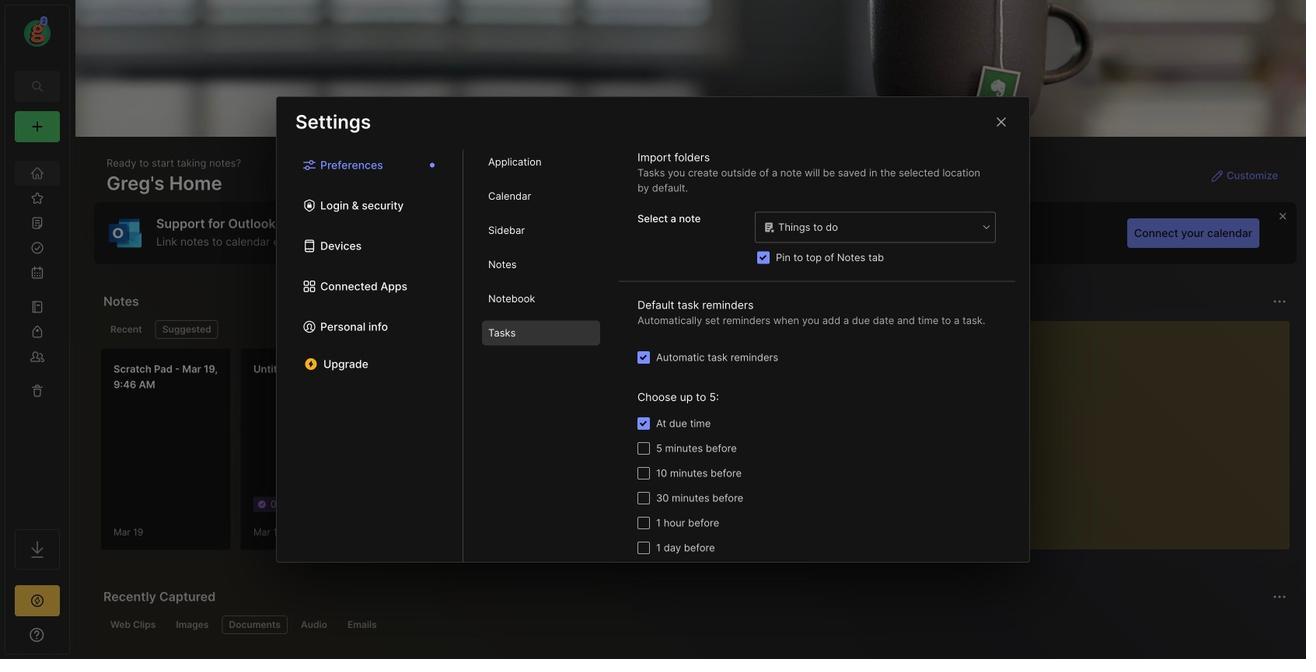 Task type: describe. For each thing, give the bounding box(es) containing it.
main element
[[0, 0, 75, 659]]

edit search image
[[28, 77, 47, 96]]

close image
[[992, 113, 1011, 131]]

upgrade image
[[28, 592, 47, 610]]

Start writing… text field
[[920, 321, 1289, 537]]



Task type: locate. For each thing, give the bounding box(es) containing it.
Default task note field
[[754, 211, 997, 244]]

None checkbox
[[757, 252, 770, 264], [638, 351, 650, 364], [638, 418, 650, 430], [638, 442, 650, 455], [638, 467, 650, 480], [638, 492, 650, 505], [638, 517, 650, 529], [757, 252, 770, 264], [638, 351, 650, 364], [638, 418, 650, 430], [638, 442, 650, 455], [638, 467, 650, 480], [638, 492, 650, 505], [638, 517, 650, 529]]

None checkbox
[[638, 542, 650, 554]]

tab
[[482, 150, 600, 175], [482, 184, 600, 209], [482, 218, 600, 243], [482, 252, 600, 277], [482, 287, 600, 311], [103, 320, 149, 339], [155, 320, 218, 339], [482, 321, 600, 346], [103, 616, 163, 634], [169, 616, 216, 634], [222, 616, 288, 634], [294, 616, 334, 634], [341, 616, 384, 634]]

row group
[[100, 348, 1306, 560]]

home image
[[30, 166, 45, 181]]

tree
[[5, 152, 69, 516]]

tree inside main element
[[5, 152, 69, 516]]

tab list
[[277, 150, 463, 562], [463, 150, 619, 562], [103, 320, 881, 339], [103, 616, 1284, 634]]



Task type: vqa. For each thing, say whether or not it's contained in the screenshot.
Close icon
yes



